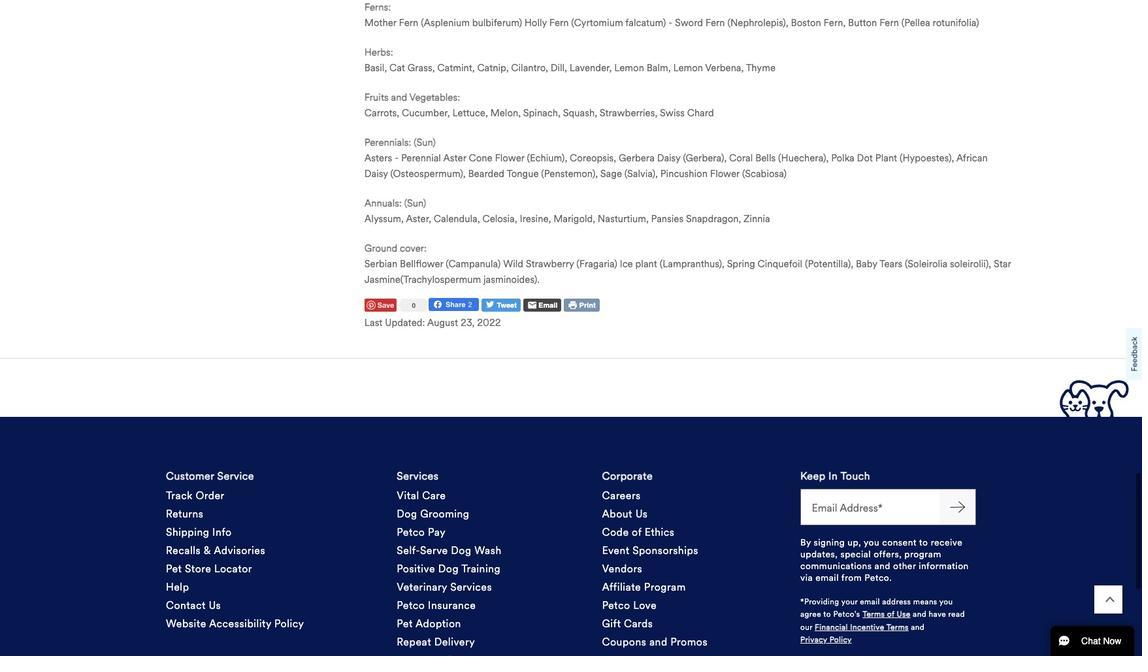 Task type: vqa. For each thing, say whether or not it's contained in the screenshot.
Approved
no



Task type: describe. For each thing, give the bounding box(es) containing it.
services inside vital care dog grooming petco pay self-serve dog wash positive dog training veterinary services petco insurance pet adoption repeat delivery
[[450, 581, 492, 594]]

(sun) for annuals: (sun)
[[404, 197, 426, 209]]

vendors
[[602, 563, 643, 575]]

receive
[[931, 537, 963, 548]]

about us link
[[602, 505, 648, 524]]

(osteospermum),
[[391, 168, 466, 180]]

privacy policy link
[[801, 634, 852, 646]]

keep in touch
[[801, 470, 871, 482]]

catnip,
[[477, 62, 509, 74]]

you inside by signing up, you consent to receive updates, special offers, program communications and other information via email from petco.
[[864, 537, 880, 548]]

petco insurance link
[[397, 597, 476, 615]]

1 vertical spatial daisy
[[365, 168, 388, 180]]

arrow right 12 button
[[940, 489, 976, 526]]

last
[[365, 317, 383, 329]]

use
[[897, 610, 911, 619]]

pet inside vital care dog grooming petco pay self-serve dog wash positive dog training veterinary services petco insurance pet adoption repeat delivery
[[397, 618, 413, 630]]

cards
[[624, 618, 653, 630]]

address
[[882, 597, 911, 607]]

strawberries,
[[600, 107, 658, 119]]

service
[[217, 470, 254, 482]]

(cyrtomium
[[571, 17, 623, 29]]

positive
[[397, 563, 435, 575]]

pet inside track order returns shipping info recalls & advisories pet store locator help contact us website accessibility policy
[[166, 563, 182, 575]]

care
[[422, 490, 446, 502]]

perennials:
[[365, 136, 411, 148]]

careers link
[[602, 487, 641, 505]]

plant
[[636, 258, 657, 270]]

basil,
[[365, 62, 387, 74]]

special
[[841, 549, 871, 560]]

policy inside track order returns shipping info recalls & advisories pet store locator help contact us website accessibility policy
[[275, 618, 304, 630]]

1 fern from the left
[[399, 17, 418, 29]]

4 fern from the left
[[880, 17, 899, 29]]

have
[[929, 610, 946, 619]]

gift
[[602, 618, 621, 630]]

info
[[212, 526, 232, 539]]

mother
[[365, 17, 397, 29]]

perennials: (sun) asters - perennial aster cone flower (echium), coreopsis, gerbera daisy (gerbera), coral bells (huechera), polka dot plant (hypoestes), african daisy (osteospermum), bearded tongue (penstemon), sage (salvia), pincushion flower (scabiosa)
[[365, 136, 988, 180]]

training
[[462, 563, 501, 575]]

melon,
[[491, 107, 521, 119]]

3 fern from the left
[[706, 17, 725, 29]]

financial
[[815, 623, 848, 632]]

and inside careers about us code of ethics event sponsorships vendors affiliate program petco love gift cards coupons and promos
[[650, 636, 668, 648]]

annuals:
[[365, 197, 402, 209]]

jasminoides).
[[484, 274, 540, 286]]

herbs: basil, cat grass, catmint, catnip, cilantro, dill, lavender, lemon balm, lemon verbena, thyme
[[365, 46, 776, 74]]

plant
[[876, 152, 897, 164]]

terms of use link
[[863, 609, 911, 620]]

affiliate program link
[[602, 579, 686, 597]]

print
[[577, 301, 596, 310]]

star
[[994, 258, 1011, 270]]

contact
[[166, 599, 206, 612]]

email link
[[523, 299, 562, 312]]

1 lemon from the left
[[615, 62, 644, 74]]

aster,
[[406, 213, 431, 225]]

soleirolii),
[[950, 258, 992, 270]]

shipping
[[166, 526, 209, 539]]

track order returns shipping info recalls & advisories pet store locator help contact us website accessibility policy
[[166, 490, 304, 630]]

aster
[[443, 152, 466, 164]]

(lampranthus),
[[660, 258, 725, 270]]

(soleirolia
[[905, 258, 948, 270]]

policy inside financial incentive terms and privacy policy
[[830, 635, 852, 644]]

self-
[[397, 545, 420, 557]]

(campanula)
[[446, 258, 501, 270]]

returns link
[[166, 505, 204, 524]]

wild
[[503, 258, 524, 270]]

spinach,
[[523, 107, 561, 119]]

bells
[[756, 152, 776, 164]]

holly
[[525, 17, 547, 29]]

*providing
[[801, 597, 840, 607]]

0 horizontal spatial flower
[[495, 152, 525, 164]]

sponsorships
[[633, 545, 699, 557]]

shipping info link
[[166, 524, 232, 542]]

squash,
[[563, 107, 597, 119]]

us inside careers about us code of ethics event sponsorships vendors affiliate program petco love gift cards coupons and promos
[[636, 508, 648, 520]]

email inside *providing your email address means you agree to
[[860, 597, 880, 607]]

pet adoption link
[[397, 615, 461, 633]]

(salvia),
[[625, 168, 658, 180]]

petco up self-
[[397, 526, 425, 539]]

by
[[801, 537, 811, 548]]

2 fern from the left
[[549, 17, 569, 29]]

rotunifolia)
[[933, 17, 979, 29]]

serbian
[[365, 258, 398, 270]]

other
[[893, 561, 916, 572]]

touch
[[841, 470, 871, 482]]

ethics
[[645, 526, 675, 539]]

snapdragon,
[[686, 213, 741, 225]]

(echium),
[[527, 152, 567, 164]]

0 vertical spatial dog
[[397, 508, 417, 520]]

contact us link
[[166, 597, 221, 615]]

corporate
[[602, 470, 653, 482]]

balm,
[[647, 62, 671, 74]]

event sponsorships link
[[602, 542, 699, 560]]

august
[[427, 317, 458, 329]]

bellflower
[[400, 258, 443, 270]]

recalls
[[166, 545, 201, 557]]

fruits and vegetables: carrots, cucumber, lettuce, melon, spinach, squash, strawberries, swiss chard
[[365, 91, 714, 119]]

23,
[[461, 317, 475, 329]]

website accessibility policy link
[[166, 615, 304, 633]]

ground cover: serbian bellflower (campanula) wild strawberry (fragaria) ice plant (lampranthus), spring cinquefoil (potentilla), baby tears (soleirolia soleirolii), star jasmine(trachylospermum jasminoides).
[[365, 242, 1011, 286]]

1 horizontal spatial daisy
[[657, 152, 681, 164]]

customer service
[[166, 470, 254, 482]]

adoption
[[416, 618, 461, 630]]

petco inside careers about us code of ethics event sponsorships vendors affiliate program petco love gift cards coupons and promos
[[602, 599, 630, 612]]

ferns:
[[365, 1, 391, 13]]

track
[[166, 490, 193, 502]]

of inside careers about us code of ethics event sponsorships vendors affiliate program petco love gift cards coupons and promos
[[632, 526, 642, 539]]

- inside perennials: (sun) asters - perennial aster cone flower (echium), coreopsis, gerbera daisy (gerbera), coral bells (huechera), polka dot plant (hypoestes), african daisy (osteospermum), bearded tongue (penstemon), sage (salvia), pincushion flower (scabiosa)
[[395, 152, 399, 164]]

dog grooming link
[[397, 505, 470, 524]]

fern,
[[824, 17, 846, 29]]

and inside financial incentive terms and privacy policy
[[911, 623, 925, 632]]



Task type: locate. For each thing, give the bounding box(es) containing it.
recalls & advisories link
[[166, 542, 265, 560]]

submit email address image
[[950, 499, 966, 515]]

marigold,
[[554, 213, 595, 225]]

1 horizontal spatial services
[[450, 581, 492, 594]]

via
[[801, 573, 813, 584]]

1 horizontal spatial lemon
[[673, 62, 703, 74]]

promos
[[671, 636, 708, 648]]

petco down veterinary
[[397, 599, 425, 612]]

sword
[[675, 17, 703, 29]]

fern right sword
[[706, 17, 725, 29]]

0 horizontal spatial to
[[824, 610, 831, 619]]

in
[[829, 470, 838, 482]]

policy right accessibility
[[275, 618, 304, 630]]

- left sword
[[669, 17, 673, 29]]

verbena,
[[705, 62, 744, 74]]

flower down the coral
[[710, 168, 740, 180]]

0 horizontal spatial you
[[864, 537, 880, 548]]

to up program
[[919, 537, 928, 548]]

(penstemon),
[[541, 168, 598, 180]]

insurance
[[428, 599, 476, 612]]

vendors link
[[602, 560, 643, 579]]

dog
[[397, 508, 417, 520], [451, 545, 472, 557], [438, 563, 459, 575]]

you up have
[[940, 597, 953, 607]]

(gerbera),
[[683, 152, 727, 164]]

1 vertical spatial pet
[[397, 618, 413, 630]]

financial incentive terms and privacy policy
[[801, 623, 925, 644]]

careers about us code of ethics event sponsorships vendors affiliate program petco love gift cards coupons and promos
[[602, 490, 708, 648]]

gerbera
[[619, 152, 655, 164]]

services down training
[[450, 581, 492, 594]]

dog down "vital" on the left of page
[[397, 508, 417, 520]]

serve
[[420, 545, 448, 557]]

lemon left balm, on the top of the page
[[615, 62, 644, 74]]

email
[[537, 301, 558, 310]]

1 vertical spatial dog
[[451, 545, 472, 557]]

store
[[185, 563, 211, 575]]

(sun) inside annuals: (sun) alyssum, aster, calendula, celosia, iresine, marigold, nasturtium, pansies snapdragon, zinnia
[[404, 197, 426, 209]]

services
[[397, 470, 439, 482], [450, 581, 492, 594]]

(scabiosa)
[[742, 168, 787, 180]]

1 horizontal spatial to
[[919, 537, 928, 548]]

ground
[[365, 242, 397, 254]]

1 horizontal spatial us
[[636, 508, 648, 520]]

us up website accessibility policy link
[[209, 599, 221, 612]]

0 horizontal spatial daisy
[[365, 168, 388, 180]]

us up code of ethics link
[[636, 508, 648, 520]]

1 vertical spatial flower
[[710, 168, 740, 180]]

daisy down asters
[[365, 168, 388, 180]]

last updated: august 23, 2022
[[365, 317, 501, 329]]

cinquefoil
[[758, 258, 803, 270]]

(sun) inside perennials: (sun) asters - perennial aster cone flower (echium), coreopsis, gerbera daisy (gerbera), coral bells (huechera), polka dot plant (hypoestes), african daisy (osteospermum), bearded tongue (penstemon), sage (salvia), pincushion flower (scabiosa)
[[414, 136, 436, 148]]

0 horizontal spatial terms
[[863, 610, 885, 619]]

herbs:
[[365, 46, 393, 58]]

of left use
[[887, 610, 895, 619]]

and inside by signing up, you consent to receive updates, special offers, program communications and other information via email from petco.
[[875, 561, 891, 572]]

you right up,
[[864, 537, 880, 548]]

to inside *providing your email address means you agree to
[[824, 610, 831, 619]]

and inside and have read our
[[913, 610, 927, 619]]

0 horizontal spatial policy
[[275, 618, 304, 630]]

pincushion
[[661, 168, 708, 180]]

daisy up pincushion
[[657, 152, 681, 164]]

1 vertical spatial (sun)
[[404, 197, 426, 209]]

email down the communications in the bottom of the page
[[816, 573, 839, 584]]

spring
[[727, 258, 755, 270]]

by signing up, you consent to receive updates, special offers, program communications and other information via email from petco.
[[801, 537, 969, 584]]

of right code
[[632, 526, 642, 539]]

coreopsis,
[[570, 152, 616, 164]]

2022
[[477, 317, 501, 329]]

terms up the "incentive" on the bottom of the page
[[863, 610, 885, 619]]

0 horizontal spatial lemon
[[615, 62, 644, 74]]

1 horizontal spatial terms
[[887, 623, 909, 632]]

1 vertical spatial to
[[824, 610, 831, 619]]

petco love link
[[602, 597, 657, 615]]

lemon right balm, on the top of the page
[[673, 62, 703, 74]]

self-serve dog wash link
[[397, 542, 502, 560]]

wash
[[475, 545, 502, 557]]

pet up help
[[166, 563, 182, 575]]

falcatum)
[[626, 17, 666, 29]]

0 horizontal spatial services
[[397, 470, 439, 482]]

iresine,
[[520, 213, 551, 225]]

1 vertical spatial of
[[887, 610, 895, 619]]

0 vertical spatial flower
[[495, 152, 525, 164]]

0 vertical spatial of
[[632, 526, 642, 539]]

1 vertical spatial email
[[860, 597, 880, 607]]

event
[[602, 545, 630, 557]]

swiss
[[660, 107, 685, 119]]

(sun) for perennials: (sun)
[[414, 136, 436, 148]]

financial incentive terms link
[[815, 621, 909, 633]]

1 vertical spatial -
[[395, 152, 399, 164]]

(sun) up aster,
[[404, 197, 426, 209]]

carrots,
[[365, 107, 399, 119]]

lemon
[[615, 62, 644, 74], [673, 62, 703, 74]]

2 vertical spatial dog
[[438, 563, 459, 575]]

you
[[864, 537, 880, 548], [940, 597, 953, 607]]

code
[[602, 526, 629, 539]]

cone
[[469, 152, 492, 164]]

vegetables:
[[409, 91, 460, 103]]

0 vertical spatial services
[[397, 470, 439, 482]]

1 horizontal spatial of
[[887, 610, 895, 619]]

ice
[[620, 258, 633, 270]]

&
[[204, 545, 211, 557]]

tweet link
[[482, 299, 521, 312]]

1 vertical spatial policy
[[830, 635, 852, 644]]

1 horizontal spatial you
[[940, 597, 953, 607]]

pay
[[428, 526, 446, 539]]

0 vertical spatial -
[[669, 17, 673, 29]]

your
[[842, 597, 858, 607]]

1 horizontal spatial pet
[[397, 618, 413, 630]]

and inside fruits and vegetables: carrots, cucumber, lettuce, melon, spinach, squash, strawberries, swiss chard
[[391, 91, 407, 103]]

0 horizontal spatial -
[[395, 152, 399, 164]]

petco up gift
[[602, 599, 630, 612]]

flower up tongue at the left of page
[[495, 152, 525, 164]]

about
[[602, 508, 633, 520]]

updates,
[[801, 549, 838, 560]]

terms inside financial incentive terms and privacy policy
[[887, 623, 909, 632]]

polka
[[831, 152, 855, 164]]

0 horizontal spatial pet
[[166, 563, 182, 575]]

services up vital care link
[[397, 470, 439, 482]]

0 vertical spatial to
[[919, 537, 928, 548]]

1 vertical spatial services
[[450, 581, 492, 594]]

asters
[[365, 152, 392, 164]]

- inside ferns: mother fern (asplenium bulbiferum) holly fern (cyrtomium falcatum) - sword fern (nephrolepis), boston fern, button fern (pellea rotunifolia)
[[669, 17, 673, 29]]

celosia,
[[483, 213, 517, 225]]

0 vertical spatial us
[[636, 508, 648, 520]]

fern left (pellea
[[880, 17, 899, 29]]

0 vertical spatial daisy
[[657, 152, 681, 164]]

nasturtium,
[[598, 213, 649, 225]]

cilantro,
[[511, 62, 548, 74]]

us
[[636, 508, 648, 520], [209, 599, 221, 612]]

privacy
[[801, 635, 828, 644]]

dog down self-serve dog wash link
[[438, 563, 459, 575]]

- down "perennials:"
[[395, 152, 399, 164]]

2 lemon from the left
[[673, 62, 703, 74]]

0 vertical spatial you
[[864, 537, 880, 548]]

0 vertical spatial pet
[[166, 563, 182, 575]]

to
[[919, 537, 928, 548], [824, 610, 831, 619]]

vital care link
[[397, 487, 446, 505]]

0 vertical spatial email
[[816, 573, 839, 584]]

0 vertical spatial (sun)
[[414, 136, 436, 148]]

(sun)
[[414, 136, 436, 148], [404, 197, 426, 209]]

delivery
[[434, 636, 475, 648]]

agree
[[801, 610, 822, 619]]

to inside by signing up, you consent to receive updates, special offers, program communications and other information via email from petco.
[[919, 537, 928, 548]]

pet
[[166, 563, 182, 575], [397, 618, 413, 630]]

help link
[[166, 579, 189, 597]]

1 vertical spatial terms
[[887, 623, 909, 632]]

0 horizontal spatial of
[[632, 526, 642, 539]]

coupons
[[602, 636, 647, 648]]

1 vertical spatial you
[[940, 597, 953, 607]]

fern right mother
[[399, 17, 418, 29]]

petco's terms of use
[[834, 610, 911, 619]]

1 vertical spatial us
[[209, 599, 221, 612]]

fern right holly
[[549, 17, 569, 29]]

(sun) up perennial
[[414, 136, 436, 148]]

1 horizontal spatial email
[[860, 597, 880, 607]]

petco.
[[865, 573, 892, 584]]

email up petco's terms of use
[[860, 597, 880, 607]]

petco's
[[834, 610, 861, 619]]

dog up positive dog training link
[[451, 545, 472, 557]]

annuals: (sun) alyssum, aster, calendula, celosia, iresine, marigold, nasturtium, pansies snapdragon, zinnia
[[365, 197, 770, 225]]

terms
[[863, 610, 885, 619], [887, 623, 909, 632]]

0 vertical spatial terms
[[863, 610, 885, 619]]

program
[[644, 581, 686, 594]]

1 horizontal spatial policy
[[830, 635, 852, 644]]

1 horizontal spatial -
[[669, 17, 673, 29]]

returns
[[166, 508, 204, 520]]

1 horizontal spatial flower
[[710, 168, 740, 180]]

signing
[[814, 537, 845, 548]]

positive dog training link
[[397, 560, 501, 579]]

button
[[848, 17, 877, 29]]

0 horizontal spatial email
[[816, 573, 839, 584]]

None email field
[[801, 489, 940, 526]]

daisy
[[657, 152, 681, 164], [365, 168, 388, 180]]

us inside track order returns shipping info recalls & advisories pet store locator help contact us website accessibility policy
[[209, 599, 221, 612]]

0 vertical spatial policy
[[275, 618, 304, 630]]

pet store locator link
[[166, 560, 252, 579]]

thyme
[[746, 62, 776, 74]]

0 horizontal spatial us
[[209, 599, 221, 612]]

pet up repeat
[[397, 618, 413, 630]]

email inside by signing up, you consent to receive updates, special offers, program communications and other information via email from petco.
[[816, 573, 839, 584]]

to up the financial
[[824, 610, 831, 619]]

policy down the financial
[[830, 635, 852, 644]]

terms down use
[[887, 623, 909, 632]]

of
[[632, 526, 642, 539], [887, 610, 895, 619]]

you inside *providing your email address means you agree to
[[940, 597, 953, 607]]



